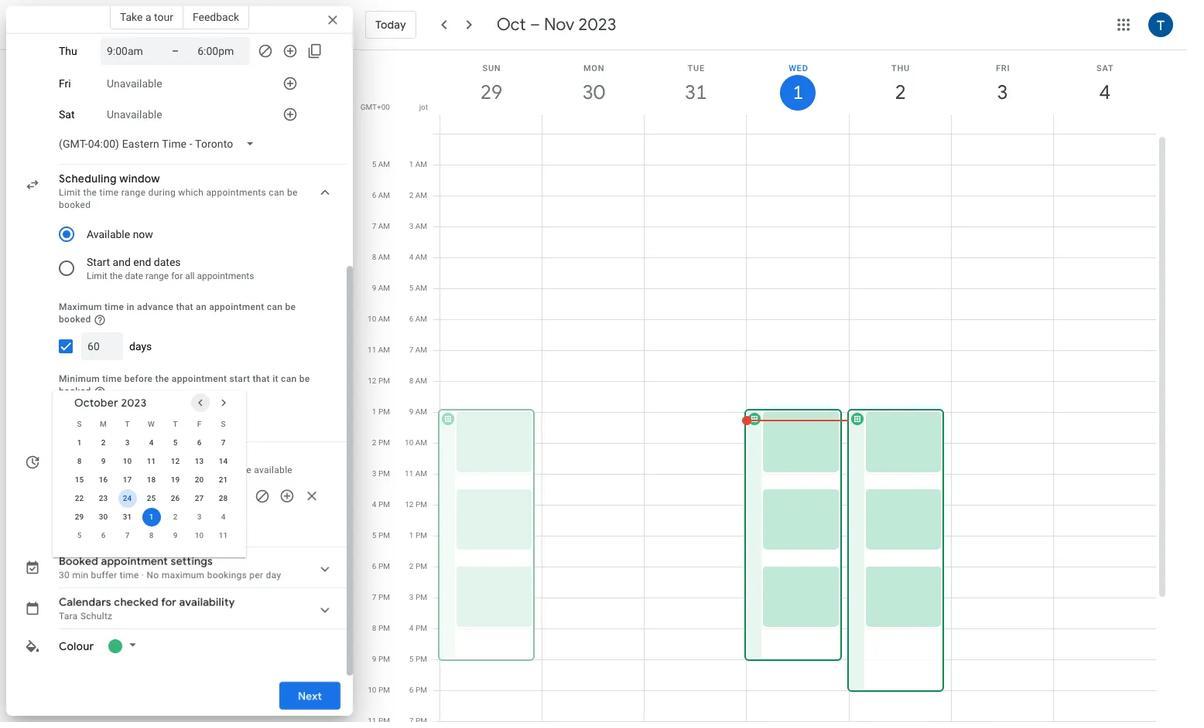 Task type: describe. For each thing, give the bounding box(es) containing it.
0 vertical spatial 8 am
[[372, 253, 390, 262]]

5 november element
[[70, 527, 89, 545]]

friday, 3 november element
[[985, 75, 1021, 111]]

3 inside 'fri 3'
[[996, 80, 1008, 105]]

2 november element
[[166, 508, 185, 527]]

specific
[[136, 465, 171, 476]]

18 element
[[142, 471, 161, 490]]

minimum
[[59, 374, 100, 385]]

availability for for
[[179, 596, 235, 610]]

row containing 5
[[67, 527, 235, 545]]

fri for fri
[[59, 77, 71, 90]]

1 column header
[[747, 50, 850, 134]]

1 cell
[[139, 508, 163, 527]]

day
[[266, 570, 281, 581]]

wed 1
[[789, 63, 809, 105]]

1 cell from the left
[[438, 134, 543, 723]]

10 inside 10 november element
[[195, 532, 204, 540]]

1 inside cell
[[149, 513, 154, 521]]

4 column header
[[1053, 50, 1156, 134]]

0 vertical spatial 9 am
[[372, 284, 390, 293]]

15
[[75, 476, 84, 484]]

indicate
[[59, 465, 94, 476]]

unavailable for fri
[[107, 77, 162, 90]]

1 vertical spatial 5 pm
[[409, 656, 427, 664]]

23 element
[[94, 490, 113, 508]]

22 element
[[70, 490, 89, 508]]

gmt+00
[[361, 103, 390, 111]]

0 vertical spatial 7 am
[[372, 222, 390, 231]]

booked
[[59, 555, 98, 569]]

Start time on Thursdays text field
[[107, 42, 153, 60]]

6 right 10 pm
[[409, 687, 414, 695]]

16
[[99, 476, 108, 484]]

times
[[96, 465, 121, 476]]

6 down 30 element
[[101, 532, 106, 540]]

17 element
[[118, 471, 137, 490]]

31 inside 31 column header
[[684, 80, 706, 105]]

date
[[125, 271, 143, 282]]

for inside calendars checked for availability tara schultz
[[161, 596, 177, 610]]

4 inside cell
[[149, 439, 154, 447]]

1 vertical spatial 8 am
[[409, 377, 427, 385]]

scheduling
[[59, 172, 117, 186]]

jot
[[419, 103, 428, 111]]

0 horizontal spatial 5 am
[[372, 160, 390, 169]]

17
[[123, 476, 132, 484]]

a for take
[[145, 11, 151, 23]]

0 vertical spatial –
[[530, 14, 540, 36]]

the inside start and end dates limit the date range for all appointments
[[110, 271, 123, 282]]

1 november, today element
[[142, 508, 161, 527]]

2 am
[[409, 191, 427, 200]]

End time on Thursdays text field
[[198, 42, 244, 60]]

that inside maximum time in advance that an appointment can be booked
[[176, 302, 193, 313]]

next button
[[279, 678, 341, 715]]

appointments inside scheduling window limit the time range during which appointments can be booked
[[206, 187, 266, 198]]

6 left the 2 am
[[372, 191, 376, 200]]

october 2023 grid
[[67, 415, 235, 545]]

26
[[171, 494, 180, 503]]

23
[[99, 494, 108, 503]]

8 pm
[[372, 625, 390, 633]]

0 vertical spatial 12
[[368, 377, 377, 385]]

1 horizontal spatial 2023
[[579, 14, 616, 36]]

0 vertical spatial 10 am
[[368, 315, 390, 324]]

row containing 15
[[67, 471, 235, 490]]

sat 4
[[1097, 63, 1114, 105]]

checked
[[114, 596, 159, 610]]

w
[[148, 420, 155, 429]]

thu for thu
[[59, 45, 77, 57]]

days
[[129, 340, 152, 353]]

30 element
[[94, 508, 113, 527]]

1 vertical spatial 9 am
[[409, 408, 427, 416]]

take a tour
[[120, 11, 173, 23]]

21
[[219, 476, 228, 484]]

0 horizontal spatial 4 pm
[[372, 501, 390, 509]]

0 horizontal spatial 6 pm
[[372, 563, 390, 571]]

9 november element
[[166, 527, 185, 545]]

1 inside wed 1
[[792, 81, 803, 105]]

5 down 4 am
[[409, 284, 414, 293]]

mon 30
[[582, 63, 605, 105]]

6 november element
[[94, 527, 113, 545]]

sun
[[483, 63, 501, 74]]

0 vertical spatial 6 am
[[372, 191, 390, 200]]

can inside scheduling window limit the time range during which appointments can be booked
[[269, 187, 285, 198]]

during
[[148, 187, 176, 198]]

m
[[100, 420, 107, 429]]

1 vertical spatial 7 am
[[409, 346, 427, 355]]

2 s from the left
[[221, 420, 226, 429]]

settings
[[171, 555, 213, 569]]

tue
[[688, 63, 705, 74]]

change
[[59, 518, 99, 532]]

12 element
[[166, 453, 185, 471]]

7 pm
[[372, 594, 390, 602]]

1 vertical spatial –
[[172, 45, 179, 57]]

appointment inside minimum time before the appointment start that it can be booked
[[172, 374, 227, 385]]

2 t from the left
[[173, 420, 178, 429]]

which
[[178, 187, 204, 198]]

oct
[[497, 14, 526, 36]]

schultz
[[80, 611, 113, 622]]

3 cell from the left
[[645, 134, 747, 723]]

per
[[249, 570, 263, 581]]

30 inside row
[[99, 513, 108, 521]]

12 inside row
[[171, 457, 180, 466]]

14
[[219, 457, 228, 466]]

9 pm
[[372, 656, 390, 664]]

5 right 9 pm at left bottom
[[409, 656, 414, 664]]

4 cell from the left
[[742, 134, 850, 723]]

scheduling window limit the time range during which appointments can be booked
[[59, 172, 298, 211]]

19
[[171, 476, 180, 484]]

4 am
[[409, 253, 427, 262]]

0 vertical spatial 3 pm
[[372, 470, 390, 478]]

date's
[[110, 518, 141, 532]]

5 left 1 am
[[372, 160, 376, 169]]

today
[[375, 18, 406, 32]]

bookings
[[207, 570, 247, 581]]

2 cell from the left
[[543, 134, 645, 723]]

1 s from the left
[[77, 420, 82, 429]]

1 horizontal spatial 2 pm
[[409, 563, 427, 571]]

calendars
[[59, 596, 111, 610]]

27
[[195, 494, 204, 503]]

start
[[230, 374, 250, 385]]

6 down f
[[197, 439, 202, 447]]

fri 3
[[996, 63, 1010, 105]]

and
[[113, 256, 131, 269]]

time inside scheduling window limit the time range during which appointments can be booked
[[99, 187, 119, 198]]

advance
[[137, 302, 174, 313]]

all
[[185, 271, 195, 282]]

10 element
[[118, 453, 137, 471]]

option group containing available now
[[53, 218, 319, 286]]

next
[[298, 690, 322, 704]]

saturday, 4 november element
[[1088, 75, 1123, 111]]

4 inside 'element'
[[221, 513, 226, 521]]

0 horizontal spatial 11 am
[[368, 346, 390, 355]]

end
[[133, 256, 151, 269]]

10 inside 10 element
[[123, 457, 132, 466]]

calendars checked for availability tara schultz
[[59, 596, 235, 622]]

maximum
[[59, 302, 102, 313]]

30 inside mon 30
[[582, 80, 604, 105]]

row containing 29
[[67, 508, 235, 527]]

3 am
[[409, 222, 427, 231]]

0 horizontal spatial 2 pm
[[372, 439, 390, 447]]

5 up 7 pm
[[372, 532, 377, 540]]

1 horizontal spatial 1 pm
[[409, 532, 427, 540]]

october
[[74, 396, 118, 410]]

booked inside minimum time before the appointment start that it can be booked
[[59, 386, 91, 397]]

2 horizontal spatial 12
[[405, 501, 414, 509]]

3 november element
[[190, 508, 209, 527]]

22
[[75, 494, 84, 503]]

3 column header
[[951, 50, 1054, 134]]

dates inside start and end dates limit the date range for all appointments
[[154, 256, 181, 269]]

range inside start and end dates limit the date range for all appointments
[[146, 271, 169, 282]]

13 element
[[190, 453, 209, 471]]

no
[[147, 570, 159, 581]]

thu 2
[[892, 63, 910, 105]]

31 column header
[[644, 50, 747, 134]]

18
[[147, 476, 156, 484]]

availability for date's
[[143, 518, 198, 532]]

when
[[200, 465, 223, 476]]

it
[[273, 374, 279, 385]]

can inside maximum time in advance that an appointment can be booked
[[267, 302, 283, 313]]

change a date's availability button
[[53, 511, 204, 538]]

booked inside scheduling window limit the time range during which appointments can be booked
[[59, 200, 91, 211]]

1 vertical spatial 4 pm
[[409, 625, 427, 633]]

booked inside maximum time in advance that an appointment can be booked
[[59, 314, 91, 325]]

now
[[133, 228, 153, 241]]

0 vertical spatial 5 pm
[[372, 532, 390, 540]]

14 element
[[214, 453, 233, 471]]

24
[[123, 494, 132, 503]]

adjusted
[[59, 449, 106, 463]]

available now
[[87, 228, 153, 241]]

1 vertical spatial 11 am
[[405, 470, 427, 478]]

26 element
[[166, 490, 185, 508]]

be inside scheduling window limit the time range during which appointments can be booked
[[287, 187, 298, 198]]

5 cell from the left
[[847, 134, 952, 723]]



Task type: vqa. For each thing, say whether or not it's contained in the screenshot.


Task type: locate. For each thing, give the bounding box(es) containing it.
tara
[[59, 611, 78, 622]]

29 inside row
[[75, 513, 84, 521]]

for down maximum
[[161, 596, 177, 610]]

appointment up ·
[[101, 555, 168, 569]]

1 am
[[409, 160, 427, 169]]

24 element
[[118, 490, 137, 508]]

0 vertical spatial fri
[[996, 63, 1010, 74]]

feedback
[[193, 11, 239, 23]]

thu left start time on thursdays text field
[[59, 45, 77, 57]]

4 november element
[[214, 508, 233, 527]]

1 horizontal spatial thu
[[892, 63, 910, 74]]

11 november element
[[214, 527, 233, 545]]

9 am
[[372, 284, 390, 293], [409, 408, 427, 416]]

31 inside october 2023 "grid"
[[123, 513, 132, 521]]

27 element
[[190, 490, 209, 508]]

maximum
[[162, 570, 205, 581]]

2 column header
[[849, 50, 952, 134]]

5 up 12 element
[[173, 439, 178, 447]]

1 horizontal spatial 6 am
[[409, 315, 427, 324]]

1 vertical spatial the
[[110, 271, 123, 282]]

sunday, 29 october element
[[474, 75, 509, 111]]

time inside booked appointment settings 30 min buffer time · no maximum bookings per day
[[120, 570, 139, 581]]

0 vertical spatial 11 am
[[368, 346, 390, 355]]

sat up scheduling
[[59, 108, 75, 121]]

1 vertical spatial sat
[[59, 108, 75, 121]]

wed
[[789, 63, 809, 74]]

6 pm right 10 pm
[[409, 687, 427, 695]]

option group
[[53, 218, 319, 286]]

31 down 24 cell at left
[[123, 513, 132, 521]]

be inside maximum time in advance that an appointment can be booked
[[285, 302, 296, 313]]

sat for sat 4
[[1097, 63, 1114, 74]]

range
[[121, 187, 146, 198], [146, 271, 169, 282]]

the down scheduling
[[83, 187, 97, 198]]

a inside the take a tour button
[[145, 11, 151, 23]]

row group containing 1
[[67, 434, 235, 545]]

the inside minimum time before the appointment start that it can be booked
[[155, 374, 169, 385]]

0 vertical spatial that
[[176, 302, 193, 313]]

2023
[[579, 14, 616, 36], [121, 396, 147, 410]]

unavailable
[[107, 77, 162, 90], [107, 108, 162, 121]]

tour
[[154, 11, 173, 23]]

0 horizontal spatial sat
[[59, 108, 75, 121]]

29
[[480, 80, 502, 105], [75, 513, 84, 521]]

1 vertical spatial 2023
[[121, 396, 147, 410]]

0 vertical spatial range
[[121, 187, 146, 198]]

0 horizontal spatial 3 pm
[[372, 470, 390, 478]]

6 up 7 pm
[[372, 563, 377, 571]]

1 vertical spatial a
[[101, 518, 107, 532]]

4 cell
[[139, 434, 163, 453]]

– down tour
[[172, 45, 179, 57]]

start and end dates limit the date range for all appointments
[[87, 256, 254, 282]]

29 element
[[70, 508, 89, 527]]

2 vertical spatial appointment
[[101, 555, 168, 569]]

20
[[195, 476, 204, 484]]

availability inside calendars checked for availability tara schultz
[[179, 596, 235, 610]]

0 vertical spatial be
[[287, 187, 298, 198]]

0 horizontal spatial 6 am
[[372, 191, 390, 200]]

the down and on the left of the page
[[110, 271, 123, 282]]

2023 up hours
[[121, 396, 147, 410]]

be
[[287, 187, 298, 198], [285, 302, 296, 313], [299, 374, 310, 385]]

0 vertical spatial appointment
[[209, 302, 264, 313]]

0 horizontal spatial 12
[[171, 457, 180, 466]]

5
[[372, 160, 376, 169], [409, 284, 414, 293], [173, 439, 178, 447], [77, 532, 82, 540], [372, 532, 377, 540], [409, 656, 414, 664]]

appointments inside start and end dates limit the date range for all appointments
[[197, 271, 254, 282]]

row
[[433, 134, 1156, 723], [67, 415, 235, 434], [67, 434, 235, 453], [67, 453, 235, 471], [67, 471, 235, 490], [67, 490, 235, 508], [67, 508, 235, 527], [67, 527, 235, 545]]

0 horizontal spatial a
[[101, 518, 107, 532]]

1 vertical spatial limit
[[87, 271, 107, 282]]

2
[[894, 80, 905, 105], [409, 191, 414, 200], [101, 439, 106, 447], [372, 439, 377, 447], [173, 513, 178, 521], [409, 563, 414, 571]]

19 element
[[166, 471, 185, 490]]

booked
[[59, 200, 91, 211], [59, 314, 91, 325], [59, 386, 91, 397]]

1 vertical spatial fri
[[59, 77, 71, 90]]

thu inside 2 column header
[[892, 63, 910, 74]]

that inside minimum time before the appointment start that it can be booked
[[253, 374, 270, 385]]

row containing 1
[[67, 434, 235, 453]]

a left date's
[[101, 518, 107, 532]]

13
[[195, 457, 204, 466]]

appointments right which on the top left of the page
[[206, 187, 266, 198]]

availability inside "button"
[[143, 518, 198, 532]]

5 pm up 7 pm
[[372, 532, 390, 540]]

1 pm
[[372, 408, 390, 416], [409, 532, 427, 540]]

sat inside 4 column header
[[1097, 63, 1114, 74]]

1 horizontal spatial 31
[[684, 80, 706, 105]]

be inside minimum time before the appointment start that it can be booked
[[299, 374, 310, 385]]

1 vertical spatial appointments
[[197, 271, 254, 282]]

thu for thu 2
[[892, 63, 910, 74]]

before
[[124, 374, 153, 385]]

25 element
[[142, 490, 161, 508]]

2 horizontal spatial 30
[[582, 80, 604, 105]]

0 horizontal spatial fri
[[59, 77, 71, 90]]

5 am down 4 am
[[409, 284, 427, 293]]

0 horizontal spatial 31
[[123, 513, 132, 521]]

31
[[684, 80, 706, 105], [123, 513, 132, 521]]

t right w
[[173, 420, 178, 429]]

s right f
[[221, 420, 226, 429]]

booked appointment settings 30 min buffer time · no maximum bookings per day
[[59, 555, 281, 581]]

6 am down 4 am
[[409, 315, 427, 324]]

30 inside booked appointment settings 30 min buffer time · no maximum bookings per day
[[59, 570, 70, 581]]

2 unavailable from the top
[[107, 108, 162, 121]]

colour
[[59, 640, 94, 654]]

appointment inside maximum time in advance that an appointment can be booked
[[209, 302, 264, 313]]

dates
[[154, 256, 181, 269], [173, 465, 197, 476]]

1 vertical spatial unavailable
[[107, 108, 162, 121]]

limit down scheduling
[[59, 187, 81, 198]]

minimum time before the appointment start that it can be booked
[[59, 374, 310, 397]]

1 horizontal spatial the
[[110, 271, 123, 282]]

t right m
[[125, 420, 130, 429]]

Maximum days in advance that an appointment can be booked number field
[[87, 333, 117, 361]]

2 inside thu 2
[[894, 80, 905, 105]]

6 am left the 2 am
[[372, 191, 390, 200]]

take a tour button
[[110, 5, 183, 29]]

booked down minimum
[[59, 386, 91, 397]]

time up october 2023
[[102, 374, 122, 385]]

time
[[99, 187, 119, 198], [105, 302, 124, 313], [102, 374, 122, 385], [120, 570, 139, 581]]

am
[[378, 160, 390, 169], [415, 160, 427, 169], [378, 191, 390, 200], [415, 191, 427, 200], [378, 222, 390, 231], [415, 222, 427, 231], [378, 253, 390, 262], [415, 253, 427, 262], [378, 284, 390, 293], [415, 284, 427, 293], [378, 315, 390, 324], [415, 315, 427, 324], [378, 346, 390, 355], [415, 346, 427, 355], [415, 377, 427, 385], [415, 408, 427, 416], [415, 439, 427, 447], [415, 470, 427, 478]]

row containing 22
[[67, 490, 235, 508]]

appointments right all at the left
[[197, 271, 254, 282]]

10 pm
[[368, 687, 390, 695]]

that left it
[[253, 374, 270, 385]]

25
[[147, 494, 156, 503]]

28
[[219, 494, 228, 503]]

11
[[368, 346, 376, 355], [147, 457, 156, 466], [405, 470, 414, 478], [219, 532, 228, 540]]

2 vertical spatial 12
[[405, 501, 414, 509]]

fri for fri 3
[[996, 63, 1010, 74]]

0 vertical spatial sat
[[1097, 63, 1114, 74]]

range inside scheduling window limit the time range during which appointments can be booked
[[121, 187, 146, 198]]

0 horizontal spatial s
[[77, 420, 82, 429]]

1 vertical spatial dates
[[173, 465, 197, 476]]

a for change
[[101, 518, 107, 532]]

thu up thursday, 2 november element
[[892, 63, 910, 74]]

time left ·
[[120, 570, 139, 581]]

0 horizontal spatial 29
[[75, 513, 84, 521]]

grid
[[359, 50, 1169, 723]]

for
[[171, 271, 183, 282], [161, 596, 177, 610]]

1 vertical spatial 3 pm
[[409, 594, 427, 602]]

0 vertical spatial 29
[[480, 80, 502, 105]]

30 column header
[[542, 50, 645, 134]]

range down window
[[121, 187, 146, 198]]

0 vertical spatial for
[[171, 271, 183, 282]]

29 inside column header
[[480, 80, 502, 105]]

21 element
[[214, 471, 233, 490]]

s left minimum amount of hours before the start of the appointment that it can be booked 'number field'
[[77, 420, 82, 429]]

1 vertical spatial appointment
[[172, 374, 227, 385]]

range down end
[[146, 271, 169, 282]]

buffer
[[91, 570, 117, 581]]

0 vertical spatial 2 pm
[[372, 439, 390, 447]]

1 horizontal spatial 4 pm
[[409, 625, 427, 633]]

fri
[[996, 63, 1010, 74], [59, 77, 71, 90]]

30 down 23 element
[[99, 513, 108, 521]]

4
[[1099, 80, 1110, 105], [409, 253, 414, 262], [149, 439, 154, 447], [372, 501, 377, 509], [221, 513, 226, 521], [409, 625, 414, 633]]

thursday, 2 november element
[[883, 75, 919, 111]]

0 vertical spatial thu
[[59, 45, 77, 57]]

11 element
[[142, 453, 161, 471]]

can
[[269, 187, 285, 198], [267, 302, 283, 313], [281, 374, 297, 385]]

take
[[120, 11, 143, 23]]

30 left "min"
[[59, 570, 70, 581]]

today button
[[365, 6, 416, 43]]

5 pm
[[372, 532, 390, 540], [409, 656, 427, 664]]

a inside change a date's availability "button"
[[101, 518, 107, 532]]

9
[[372, 284, 376, 293], [409, 408, 414, 416], [101, 457, 106, 466], [173, 532, 178, 540], [372, 656, 377, 664]]

0 vertical spatial dates
[[154, 256, 181, 269]]

1 vertical spatial 29
[[75, 513, 84, 521]]

7 cell from the left
[[1054, 134, 1156, 723]]

time inside maximum time in advance that an appointment can be booked
[[105, 302, 124, 313]]

0 horizontal spatial t
[[125, 420, 130, 429]]

wednesday
[[127, 449, 175, 460]]

adjusted availability indicate times on specific dates when you're available
[[59, 449, 293, 476]]

0 vertical spatial 1 pm
[[372, 408, 390, 416]]

availability
[[108, 449, 164, 463], [143, 518, 198, 532], [179, 596, 235, 610]]

5 pm right 9 pm at left bottom
[[409, 656, 427, 664]]

an
[[196, 302, 207, 313]]

on
[[123, 465, 134, 476]]

28 element
[[214, 490, 233, 508]]

october 2023
[[74, 396, 147, 410]]

8
[[372, 253, 376, 262], [409, 377, 414, 385], [77, 457, 82, 466], [149, 532, 154, 540], [372, 625, 377, 633]]

0 vertical spatial 2023
[[579, 14, 616, 36]]

0 vertical spatial can
[[269, 187, 285, 198]]

0 horizontal spatial 10 am
[[368, 315, 390, 324]]

booked down maximum
[[59, 314, 91, 325]]

1 vertical spatial availability
[[143, 518, 198, 532]]

the
[[83, 187, 97, 198], [110, 271, 123, 282], [155, 374, 169, 385]]

Minimum amount of hours before the start of the appointment that it can be booked number field
[[87, 405, 117, 432]]

1 vertical spatial be
[[285, 302, 296, 313]]

appointment inside booked appointment settings 30 min buffer time · no maximum bookings per day
[[101, 555, 168, 569]]

0 vertical spatial 5 am
[[372, 160, 390, 169]]

1 vertical spatial can
[[267, 302, 283, 313]]

9 inside 'element'
[[173, 532, 178, 540]]

1 vertical spatial range
[[146, 271, 169, 282]]

unavailable for sat
[[107, 108, 162, 121]]

that
[[176, 302, 193, 313], [253, 374, 270, 385]]

0 vertical spatial 31
[[684, 80, 706, 105]]

1 horizontal spatial 5 am
[[409, 284, 427, 293]]

the right before
[[155, 374, 169, 385]]

31 element
[[118, 508, 137, 527]]

monday, 30 october element
[[576, 75, 612, 111]]

0 vertical spatial unavailable
[[107, 77, 162, 90]]

2 vertical spatial the
[[155, 374, 169, 385]]

None field
[[53, 130, 267, 158]]

1 horizontal spatial t
[[173, 420, 178, 429]]

12 pm
[[368, 377, 390, 385], [405, 501, 427, 509]]

0 horizontal spatial 30
[[59, 570, 70, 581]]

0 horizontal spatial 9 am
[[372, 284, 390, 293]]

the for window
[[83, 187, 97, 198]]

tue 31
[[684, 63, 706, 105]]

row containing 8
[[67, 453, 235, 471]]

1 vertical spatial 5 am
[[409, 284, 427, 293]]

tuesday, 31 october element
[[678, 75, 714, 111]]

0 vertical spatial appointments
[[206, 187, 266, 198]]

dates inside "adjusted availability indicate times on specific dates when you're available"
[[173, 465, 197, 476]]

29 column header
[[440, 50, 543, 134]]

1 horizontal spatial 8 am
[[409, 377, 427, 385]]

1 horizontal spatial 12 pm
[[405, 501, 427, 509]]

nov
[[544, 14, 575, 36]]

for left all at the left
[[171, 271, 183, 282]]

4 inside sat 4
[[1099, 80, 1110, 105]]

window
[[119, 172, 160, 186]]

1 horizontal spatial 9 am
[[409, 408, 427, 416]]

0 horizontal spatial 5 pm
[[372, 532, 390, 540]]

1 vertical spatial 6 am
[[409, 315, 427, 324]]

the for time
[[155, 374, 169, 385]]

1 vertical spatial 30
[[99, 513, 108, 521]]

30 down 'mon'
[[582, 80, 604, 105]]

·
[[141, 570, 144, 581]]

1 unavailable from the top
[[107, 77, 162, 90]]

that left an
[[176, 302, 193, 313]]

6 pm up 7 pm
[[372, 563, 390, 571]]

row group
[[67, 434, 235, 545]]

oct – nov 2023
[[497, 14, 616, 36]]

5 am left 1 am
[[372, 160, 390, 169]]

1 t from the left
[[125, 420, 130, 429]]

fri inside 3 column header
[[996, 63, 1010, 74]]

available
[[254, 465, 293, 476]]

1 horizontal spatial 29
[[480, 80, 502, 105]]

s
[[77, 420, 82, 429], [221, 420, 226, 429]]

1 vertical spatial booked
[[59, 314, 91, 325]]

0 vertical spatial the
[[83, 187, 97, 198]]

12
[[368, 377, 377, 385], [171, 457, 180, 466], [405, 501, 414, 509]]

– right "oct" in the top of the page
[[530, 14, 540, 36]]

wednesday, 1 november, today element
[[781, 75, 816, 111]]

2 horizontal spatial the
[[155, 374, 169, 385]]

in
[[127, 302, 135, 313]]

3 booked from the top
[[59, 386, 91, 397]]

1 booked from the top
[[59, 200, 91, 211]]

availability inside "adjusted availability indicate times on specific dates when you're available"
[[108, 449, 164, 463]]

hours
[[129, 412, 157, 425]]

1 horizontal spatial 5 pm
[[409, 656, 427, 664]]

pm
[[378, 377, 390, 385], [378, 408, 390, 416], [378, 439, 390, 447], [378, 470, 390, 478], [378, 501, 390, 509], [416, 501, 427, 509], [378, 532, 390, 540], [416, 532, 427, 540], [378, 563, 390, 571], [416, 563, 427, 571], [378, 594, 390, 602], [416, 594, 427, 602], [378, 625, 390, 633], [416, 625, 427, 633], [378, 656, 390, 664], [416, 656, 427, 664], [378, 687, 390, 695], [416, 687, 427, 695]]

2 booked from the top
[[59, 314, 91, 325]]

7 november element
[[118, 527, 137, 545]]

0 horizontal spatial 12 pm
[[368, 377, 390, 385]]

limit inside scheduling window limit the time range during which appointments can be booked
[[59, 187, 81, 198]]

can inside minimum time before the appointment start that it can be booked
[[281, 374, 297, 385]]

sat up saturday, 4 november element
[[1097, 63, 1114, 74]]

20 element
[[190, 471, 209, 490]]

booked down scheduling
[[59, 200, 91, 211]]

appointment right an
[[209, 302, 264, 313]]

1 horizontal spatial 12
[[368, 377, 377, 385]]

time left the in
[[105, 302, 124, 313]]

0 vertical spatial 6 pm
[[372, 563, 390, 571]]

you're
[[226, 465, 252, 476]]

8 november element
[[142, 527, 161, 545]]

1 horizontal spatial a
[[145, 11, 151, 23]]

a left tour
[[145, 11, 151, 23]]

1 horizontal spatial 6 pm
[[409, 687, 427, 695]]

1 vertical spatial 12 pm
[[405, 501, 427, 509]]

31 down tue
[[684, 80, 706, 105]]

for inside start and end dates limit the date range for all appointments
[[171, 271, 183, 282]]

0 vertical spatial availability
[[108, 449, 164, 463]]

2 vertical spatial be
[[299, 374, 310, 385]]

1 horizontal spatial 10 am
[[405, 439, 427, 447]]

0 vertical spatial 30
[[582, 80, 604, 105]]

time down scheduling
[[99, 187, 119, 198]]

row containing s
[[67, 415, 235, 434]]

grid containing 29
[[359, 50, 1169, 723]]

0 vertical spatial 12 pm
[[368, 377, 390, 385]]

1 vertical spatial for
[[161, 596, 177, 610]]

2 pm
[[372, 439, 390, 447], [409, 563, 427, 571]]

2 vertical spatial booked
[[59, 386, 91, 397]]

2023 right nov
[[579, 14, 616, 36]]

sat
[[1097, 63, 1114, 74], [59, 108, 75, 121]]

available
[[87, 228, 130, 241]]

limit inside start and end dates limit the date range for all appointments
[[87, 271, 107, 282]]

29 down 22 element on the bottom of the page
[[75, 513, 84, 521]]

0 horizontal spatial 2023
[[121, 396, 147, 410]]

1 horizontal spatial 11 am
[[405, 470, 427, 478]]

cell
[[438, 134, 543, 723], [543, 134, 645, 723], [645, 134, 747, 723], [742, 134, 850, 723], [847, 134, 952, 723], [952, 134, 1054, 723], [1054, 134, 1156, 723]]

5 down 29 element
[[77, 532, 82, 540]]

29 down sun
[[480, 80, 502, 105]]

16 element
[[94, 471, 113, 490]]

appointment left start
[[172, 374, 227, 385]]

1 horizontal spatial s
[[221, 420, 226, 429]]

24 cell
[[115, 490, 139, 508]]

8 am
[[372, 253, 390, 262], [409, 377, 427, 385]]

6 down 4 am
[[409, 315, 414, 324]]

start
[[87, 256, 110, 269]]

time inside minimum time before the appointment start that it can be booked
[[102, 374, 122, 385]]

6 cell from the left
[[952, 134, 1054, 723]]

6 am
[[372, 191, 390, 200], [409, 315, 427, 324]]

maximum time in advance that an appointment can be booked
[[59, 302, 296, 325]]

1
[[792, 81, 803, 105], [409, 160, 414, 169], [372, 408, 377, 416], [77, 439, 82, 447], [149, 513, 154, 521], [409, 532, 414, 540]]

0 horizontal spatial –
[[172, 45, 179, 57]]

1 vertical spatial 2 pm
[[409, 563, 427, 571]]

sat for sat
[[59, 108, 75, 121]]

appointment
[[209, 302, 264, 313], [172, 374, 227, 385], [101, 555, 168, 569]]

1 horizontal spatial 30
[[99, 513, 108, 521]]

2 vertical spatial availability
[[179, 596, 235, 610]]

sun 29
[[480, 63, 502, 105]]

15 element
[[70, 471, 89, 490]]

the inside scheduling window limit the time range during which appointments can be booked
[[83, 187, 97, 198]]

10 november element
[[190, 527, 209, 545]]

limit down the 'start'
[[87, 271, 107, 282]]

1 horizontal spatial –
[[530, 14, 540, 36]]

1 vertical spatial that
[[253, 374, 270, 385]]

1 horizontal spatial that
[[253, 374, 270, 385]]



